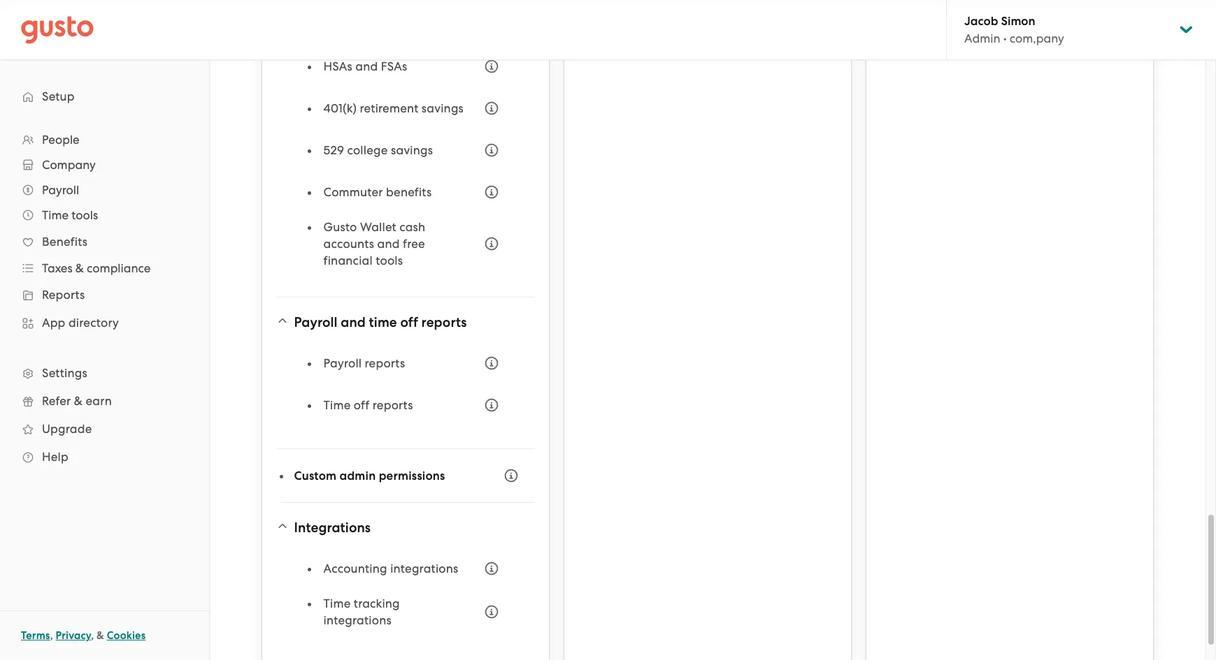 Task type: describe. For each thing, give the bounding box(es) containing it.
time tools
[[42, 208, 98, 222]]

refer
[[42, 394, 71, 408]]

retirement
[[360, 101, 419, 115]]

settings
[[42, 366, 87, 380]]

help
[[42, 450, 68, 464]]

payroll and time off reports button
[[276, 306, 535, 340]]

privacy link
[[56, 630, 91, 643]]

people
[[42, 133, 80, 147]]

payroll and time off reports
[[294, 315, 467, 331]]

tools inside dropdown button
[[72, 208, 98, 222]]

compliance
[[87, 262, 151, 276]]

reports inside payroll and time off reports dropdown button
[[421, 315, 467, 331]]

wallet
[[360, 220, 396, 234]]

gusto
[[324, 220, 357, 234]]

savings for 401(k) retirement savings
[[422, 101, 464, 115]]

time
[[369, 315, 397, 331]]

0 vertical spatial integrations
[[390, 562, 458, 576]]

accounts
[[324, 237, 374, 251]]

401(k)
[[324, 101, 357, 115]]

permissions
[[379, 469, 445, 484]]

gusto navigation element
[[0, 60, 209, 494]]

2 vertical spatial &
[[97, 630, 104, 643]]

off inside dropdown button
[[400, 315, 418, 331]]

1 vertical spatial reports
[[365, 357, 405, 371]]

fsas
[[381, 59, 407, 73]]

app
[[42, 316, 65, 330]]

time tracking integrations
[[324, 597, 400, 628]]

cookies
[[107, 630, 146, 643]]

time off reports
[[324, 399, 413, 413]]

admin
[[964, 31, 1000, 45]]

college
[[347, 143, 388, 157]]

refer & earn
[[42, 394, 112, 408]]

payroll reports
[[324, 357, 405, 371]]

privacy
[[56, 630, 91, 643]]

help link
[[14, 445, 195, 470]]

home image
[[21, 16, 94, 44]]

app directory link
[[14, 311, 195, 336]]

529
[[324, 143, 344, 157]]

time inside dropdown button
[[42, 208, 69, 222]]

savings for 529 college savings
[[391, 143, 433, 157]]

time for integrations
[[324, 597, 351, 611]]

hsas
[[324, 59, 352, 73]]

accounting
[[324, 562, 387, 576]]

time tools button
[[14, 203, 195, 228]]

integrations
[[294, 520, 371, 536]]

setup
[[42, 90, 75, 104]]

jacob
[[964, 14, 998, 29]]

integrations button
[[276, 512, 535, 546]]

tools inside gusto wallet cash accounts and free financial tools
[[376, 254, 403, 268]]

529 college savings
[[324, 143, 433, 157]]

earn
[[86, 394, 112, 408]]

upgrade
[[42, 422, 92, 436]]



Task type: vqa. For each thing, say whether or not it's contained in the screenshot.
Tara
no



Task type: locate. For each thing, give the bounding box(es) containing it.
payroll
[[42, 183, 79, 197], [294, 315, 338, 331], [324, 357, 362, 371]]

1 vertical spatial &
[[74, 394, 83, 408]]

2 , from the left
[[91, 630, 94, 643]]

custom admin permissions
[[294, 469, 445, 484]]

1 vertical spatial off
[[354, 399, 370, 413]]

0 vertical spatial reports
[[421, 315, 467, 331]]

refer & earn link
[[14, 389, 195, 414]]

time inside time tracking integrations
[[324, 597, 351, 611]]

0 horizontal spatial ,
[[50, 630, 53, 643]]

off right time
[[400, 315, 418, 331]]

1 vertical spatial integrations
[[324, 614, 392, 628]]

& left the earn
[[74, 394, 83, 408]]

tools
[[72, 208, 98, 222], [376, 254, 403, 268]]

0 vertical spatial tools
[[72, 208, 98, 222]]

payroll inside gusto navigation element
[[42, 183, 79, 197]]

off down payroll reports
[[354, 399, 370, 413]]

1 horizontal spatial tools
[[376, 254, 403, 268]]

1 , from the left
[[50, 630, 53, 643]]

company
[[42, 158, 96, 172]]

savings right retirement
[[422, 101, 464, 115]]

time
[[42, 208, 69, 222], [324, 399, 351, 413], [324, 597, 351, 611]]

1 vertical spatial savings
[[391, 143, 433, 157]]

& right taxes
[[75, 262, 84, 276]]

1 vertical spatial time
[[324, 399, 351, 413]]

and inside dropdown button
[[341, 315, 366, 331]]

1 vertical spatial payroll
[[294, 315, 338, 331]]

list containing accounting integrations
[[308, 554, 507, 641]]

reports
[[421, 315, 467, 331], [365, 357, 405, 371], [373, 399, 413, 413]]

list
[[308, 0, 507, 280], [0, 127, 209, 471], [308, 348, 507, 432], [308, 554, 507, 641]]

2 vertical spatial reports
[[373, 399, 413, 413]]

payroll for payroll
[[42, 183, 79, 197]]

custom
[[294, 469, 337, 484]]

tracking
[[354, 597, 400, 611]]

setup link
[[14, 84, 195, 109]]

commuter
[[324, 185, 383, 199]]

payroll button
[[14, 178, 195, 203]]

people button
[[14, 127, 195, 152]]

time down accounting
[[324, 597, 351, 611]]

terms , privacy , & cookies
[[21, 630, 146, 643]]

2 vertical spatial payroll
[[324, 357, 362, 371]]

,
[[50, 630, 53, 643], [91, 630, 94, 643]]

0 vertical spatial savings
[[422, 101, 464, 115]]

0 vertical spatial time
[[42, 208, 69, 222]]

benefits
[[386, 185, 432, 199]]

•
[[1003, 31, 1007, 45]]

1 vertical spatial tools
[[376, 254, 403, 268]]

tools down payroll dropdown button
[[72, 208, 98, 222]]

cash
[[400, 220, 425, 234]]

terms
[[21, 630, 50, 643]]

accounting integrations
[[324, 562, 458, 576]]

benefits link
[[14, 229, 195, 255]]

reports
[[42, 288, 85, 302]]

savings
[[422, 101, 464, 115], [391, 143, 433, 157]]

2 vertical spatial time
[[324, 597, 351, 611]]

reports right time
[[421, 315, 467, 331]]

commuter benefits
[[324, 185, 432, 199]]

company button
[[14, 152, 195, 178]]

time for payroll and time off reports
[[324, 399, 351, 413]]

, left "cookies" button
[[91, 630, 94, 643]]

jacob simon admin • com,pany
[[964, 14, 1064, 45]]

0 vertical spatial &
[[75, 262, 84, 276]]

integrations inside time tracking integrations
[[324, 614, 392, 628]]

list containing payroll reports
[[308, 348, 507, 432]]

list containing people
[[0, 127, 209, 471]]

integrations down tracking
[[324, 614, 392, 628]]

tools down free
[[376, 254, 403, 268]]

payroll for payroll reports
[[324, 357, 362, 371]]

directory
[[68, 316, 119, 330]]

admin
[[340, 469, 376, 484]]

com,pany
[[1010, 31, 1064, 45]]

0 vertical spatial off
[[400, 315, 418, 331]]

and for fsas
[[356, 59, 378, 73]]

& left "cookies" button
[[97, 630, 104, 643]]

off inside list
[[354, 399, 370, 413]]

and for time
[[341, 315, 366, 331]]

app directory
[[42, 316, 119, 330]]

payroll up payroll reports
[[294, 315, 338, 331]]

401(k) retirement savings
[[324, 101, 464, 115]]

list containing hsas and fsas
[[308, 0, 507, 280]]

0 horizontal spatial off
[[354, 399, 370, 413]]

integrations down integrations dropdown button
[[390, 562, 458, 576]]

2 vertical spatial and
[[341, 315, 366, 331]]

and left time
[[341, 315, 366, 331]]

reports down payroll reports
[[373, 399, 413, 413]]

cookies button
[[107, 628, 146, 645]]

and
[[356, 59, 378, 73], [377, 237, 400, 251], [341, 315, 366, 331]]

payroll for payroll and time off reports
[[294, 315, 338, 331]]

financial
[[324, 254, 373, 268]]

payroll up the time off reports
[[324, 357, 362, 371]]

taxes & compliance
[[42, 262, 151, 276]]

&
[[75, 262, 84, 276], [74, 394, 83, 408], [97, 630, 104, 643]]

time up benefits
[[42, 208, 69, 222]]

, left privacy link
[[50, 630, 53, 643]]

1 horizontal spatial off
[[400, 315, 418, 331]]

free
[[403, 237, 425, 251]]

payroll down company
[[42, 183, 79, 197]]

& inside dropdown button
[[75, 262, 84, 276]]

reports down time
[[365, 357, 405, 371]]

integrations
[[390, 562, 458, 576], [324, 614, 392, 628]]

savings up benefits in the left top of the page
[[391, 143, 433, 157]]

taxes & compliance button
[[14, 256, 195, 281]]

0 horizontal spatial tools
[[72, 208, 98, 222]]

hsas and fsas
[[324, 59, 407, 73]]

simon
[[1001, 14, 1036, 29]]

and left fsas
[[356, 59, 378, 73]]

terms link
[[21, 630, 50, 643]]

and down wallet
[[377, 237, 400, 251]]

reports link
[[14, 283, 195, 308]]

& for earn
[[74, 394, 83, 408]]

settings link
[[14, 361, 195, 386]]

1 vertical spatial and
[[377, 237, 400, 251]]

0 vertical spatial payroll
[[42, 183, 79, 197]]

gusto wallet cash accounts and free financial tools
[[324, 220, 425, 268]]

upgrade link
[[14, 417, 195, 442]]

off
[[400, 315, 418, 331], [354, 399, 370, 413]]

taxes
[[42, 262, 72, 276]]

benefits
[[42, 235, 87, 249]]

& for compliance
[[75, 262, 84, 276]]

1 horizontal spatial ,
[[91, 630, 94, 643]]

0 vertical spatial and
[[356, 59, 378, 73]]

and inside gusto wallet cash accounts and free financial tools
[[377, 237, 400, 251]]

time down payroll reports
[[324, 399, 351, 413]]



